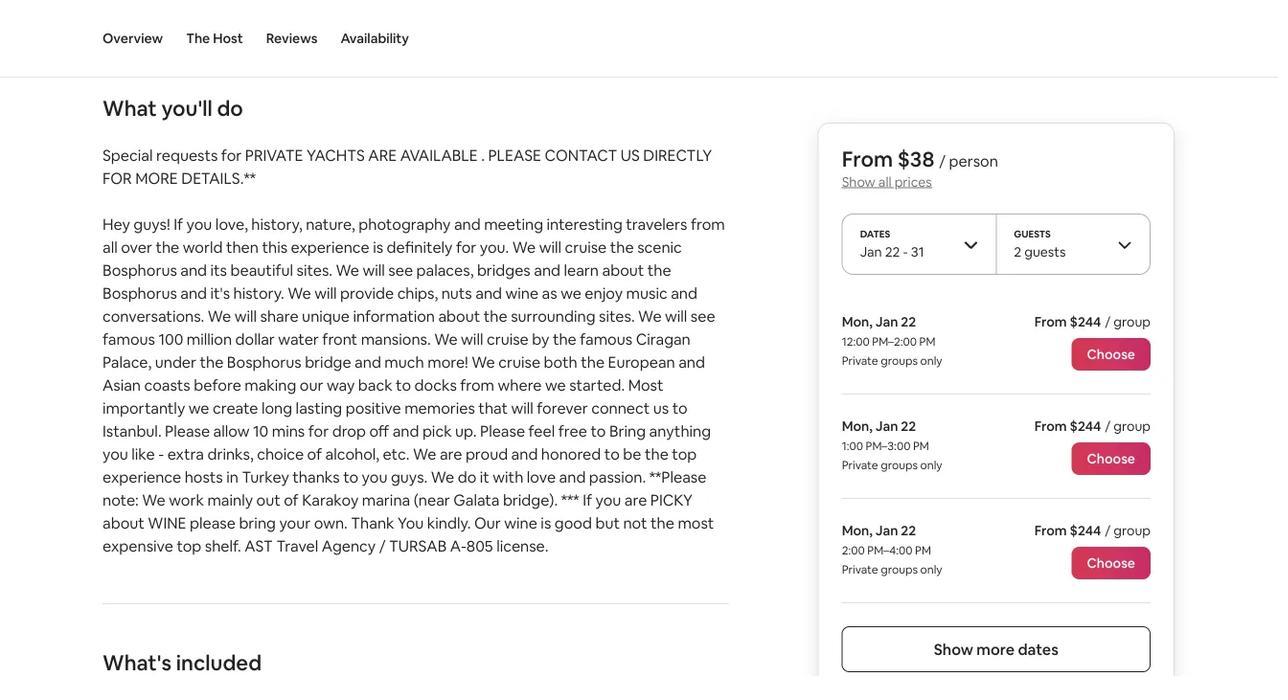 Task type: locate. For each thing, give the bounding box(es) containing it.
0 horizontal spatial show
[[842, 173, 876, 190]]

0 vertical spatial from
[[691, 214, 725, 234]]

22 up pm–2:00
[[901, 313, 917, 331]]

water
[[278, 329, 319, 349]]

1 vertical spatial show
[[934, 640, 974, 659]]

2 mon, from the top
[[842, 418, 873, 435]]

as
[[542, 283, 557, 303]]

1 group from the top
[[1114, 313, 1151, 331]]

jan up pm–2:00
[[876, 313, 898, 331]]

0 vertical spatial pm
[[920, 334, 936, 349]]

groups inside mon, jan 22 12:00 pm–2:00 pm private groups only
[[881, 354, 918, 369]]

some
[[129, 31, 170, 51]]

the host button
[[186, 0, 243, 77]]

your
[[279, 513, 311, 533]]

0 vertical spatial only
[[921, 354, 943, 369]]

jan for -
[[860, 243, 882, 261]]

will up dollar
[[235, 306, 257, 326]]

1 vertical spatial top
[[177, 536, 202, 556]]

and up back
[[355, 352, 381, 372]]

yachts
[[307, 145, 365, 165]]

jan down dates at the top of the page
[[860, 243, 882, 261]]

do left it
[[458, 467, 477, 487]]

1 mon, from the top
[[842, 313, 873, 331]]

you
[[398, 513, 424, 533]]

up.
[[455, 421, 477, 441]]

about
[[602, 260, 644, 280], [438, 306, 480, 326], [103, 513, 145, 533]]

- right like
[[158, 444, 164, 464]]

we
[[561, 283, 582, 303], [545, 375, 566, 395], [189, 398, 209, 418]]

proud
[[466, 444, 508, 464]]

pm–4:00
[[868, 543, 913, 558]]

2 groups from the top
[[881, 458, 918, 473]]

private down 1:00 at the bottom of the page
[[842, 458, 879, 473]]

0 vertical spatial group
[[1114, 313, 1151, 331]]

of right out at left bottom
[[284, 490, 299, 510]]

for down "lasting"
[[308, 421, 329, 441]]

wine up license.
[[504, 513, 538, 533]]

2 please from the left
[[480, 421, 525, 441]]

we up wine
[[142, 490, 166, 510]]

galata
[[454, 490, 500, 510]]

jan inside mon, jan 22 12:00 pm–2:00 pm private groups only
[[876, 313, 898, 331]]

you left like
[[103, 444, 128, 464]]

in
[[226, 467, 239, 487]]

private inside mon, jan 22 2:00 pm–4:00 pm private groups only
[[842, 563, 879, 577]]

1 vertical spatial only
[[921, 458, 943, 473]]

1 vertical spatial pm
[[913, 439, 930, 454]]

1 horizontal spatial please
[[480, 421, 525, 441]]

see
[[388, 260, 413, 280], [691, 306, 716, 326]]

show left prices
[[842, 173, 876, 190]]

2 vertical spatial only
[[921, 563, 943, 577]]

chips,
[[397, 283, 438, 303]]

top down anything
[[672, 444, 697, 464]]

$244
[[1070, 313, 1102, 331], [1070, 418, 1102, 435], [1070, 522, 1102, 540]]

coasts
[[144, 375, 190, 395]]

bridge).
[[503, 490, 558, 510]]

0 vertical spatial bosphorus
[[103, 260, 177, 280]]

22 left the '31'
[[885, 243, 900, 261]]

0 vertical spatial are
[[440, 444, 462, 464]]

private inside mon, jan 22 1:00 pm–3:00 pm private groups only
[[842, 458, 879, 473]]

1 vertical spatial do
[[458, 467, 477, 487]]

2 vertical spatial group
[[1114, 522, 1151, 540]]

bosphorus down the over
[[103, 260, 177, 280]]

choose link for mon, jan 22 2:00 pm–4:00 pm private groups only
[[1072, 547, 1151, 580]]

the up both
[[553, 329, 577, 349]]

/ inside hey guys! if you love, history, nature, photography and meeting interesting travelers from all over the world then this experience is definitely for you. we will cruise the scenic bosphorus and its beautiful sites. we will see palaces, bridges and learn about the bosphorus and it's history. we will provide chips, nuts and wine as we enjoy music and conversations. we will share unique information about the surrounding sites. we will see famous 100 million dollar water front mansions. we will cruise by the famous ciragan palace, under the bosphorus bridge and much more! we cruise both the european and asian coasts before making our way back to docks from where we started. most importantly we create long lasting positive memories that will forever connect us to istanbul. please allow 10 mins for drop off and pick up. please feel free to bring anything you like - extra drinks, choice of alcohol, etc. we are proud and honored to be the top experience hosts in turkey thanks to you guys. we do it with love and passion. **please note: we work mainly out of karakoy marina (near galata bridge). *** if you are picky about wine please bring your own. thank you kindly. our wine is good but not the most expensive top shelf.  ast travel agency / tursab a-805 license.
[[379, 536, 386, 556]]

805
[[467, 536, 493, 556]]

you up world
[[186, 214, 212, 234]]

2 group from the top
[[1114, 418, 1151, 435]]

0 horizontal spatial please
[[165, 421, 210, 441]]

0 vertical spatial groups
[[881, 354, 918, 369]]

2 vertical spatial mon,
[[842, 522, 873, 540]]

0 horizontal spatial experience
[[103, 467, 181, 487]]

22 up 'pm–3:00'
[[901, 418, 917, 435]]

shelf.
[[205, 536, 241, 556]]

and up with
[[511, 444, 538, 464]]

sites. down enjoy
[[599, 306, 635, 326]]

1 vertical spatial of
[[284, 490, 299, 510]]

choice
[[257, 444, 304, 464]]

0 horizontal spatial are
[[440, 444, 462, 464]]

private for mon, jan 22 1:00 pm–3:00 pm private groups only
[[842, 458, 879, 473]]

overview button
[[103, 0, 163, 77]]

2 vertical spatial private
[[842, 563, 879, 577]]

2 vertical spatial $244
[[1070, 522, 1102, 540]]

0 vertical spatial mon,
[[842, 313, 873, 331]]

positive
[[346, 398, 401, 418]]

dates jan 22 - 31
[[860, 228, 924, 261]]

group for mon, jan 22 12:00 pm–2:00 pm private groups only
[[1114, 313, 1151, 331]]

we
[[512, 237, 536, 257], [336, 260, 359, 280], [288, 283, 311, 303], [208, 306, 231, 326], [638, 306, 662, 326], [434, 329, 458, 349], [472, 352, 495, 372], [413, 444, 436, 464], [431, 467, 455, 487], [142, 490, 166, 510]]

experience down nature,
[[291, 237, 370, 257]]

million
[[187, 329, 232, 349]]

private down 12:00
[[842, 354, 879, 369]]

all down hey
[[103, 237, 118, 257]]

thanks
[[293, 467, 340, 487]]

1 vertical spatial group
[[1114, 418, 1151, 435]]

3 choose from the top
[[1087, 555, 1136, 572]]

22 inside dates jan 22 - 31
[[885, 243, 900, 261]]

0 horizontal spatial see
[[388, 260, 413, 280]]

2 horizontal spatial for
[[456, 237, 477, 257]]

the right be
[[645, 444, 669, 464]]

2 vertical spatial from $244 / group
[[1035, 522, 1151, 540]]

0 horizontal spatial -
[[158, 444, 164, 464]]

1 horizontal spatial if
[[583, 490, 592, 510]]

all left prices
[[879, 173, 892, 190]]

0 vertical spatial about
[[602, 260, 644, 280]]

cruise
[[565, 237, 607, 257], [487, 329, 529, 349], [499, 352, 541, 372]]

for inside special requests for private yachts are available . please contact us directly for more details.**
[[221, 145, 242, 165]]

1 only from the top
[[921, 354, 943, 369]]

31
[[911, 243, 924, 261]]

love
[[527, 467, 556, 487]]

3 groups from the top
[[881, 563, 918, 577]]

will
[[539, 237, 562, 257], [363, 260, 385, 280], [315, 283, 337, 303], [235, 306, 257, 326], [665, 306, 688, 326], [461, 329, 483, 349], [511, 398, 534, 418]]

pm right pm–2:00
[[920, 334, 936, 349]]

0 vertical spatial -
[[903, 243, 908, 261]]

0 vertical spatial if
[[174, 214, 183, 234]]

bosphorus
[[103, 260, 177, 280], [103, 283, 177, 303], [227, 352, 302, 372]]

not
[[623, 513, 647, 533]]

private for mon, jan 22 2:00 pm–4:00 pm private groups only
[[842, 563, 879, 577]]

1 private from the top
[[842, 354, 879, 369]]

1 vertical spatial from $244 / group
[[1035, 418, 1151, 435]]

cruise left by
[[487, 329, 529, 349]]

the down million
[[200, 352, 224, 372]]

details.**
[[181, 168, 256, 188]]

is down photography
[[373, 237, 383, 257]]

you up marina
[[362, 467, 388, 487]]

are down the pick
[[440, 444, 462, 464]]

show all prices button
[[842, 173, 932, 190]]

the
[[186, 30, 210, 47]]

2 vertical spatial pm
[[915, 543, 932, 558]]

turkey
[[242, 467, 289, 487]]

mon, for mon, jan 22 1:00 pm–3:00 pm private groups only
[[842, 418, 873, 435]]

if right ***
[[583, 490, 592, 510]]

and up etc.
[[393, 421, 419, 441]]

3 mon, from the top
[[842, 522, 873, 540]]

0 vertical spatial is
[[373, 237, 383, 257]]

groups down pm–4:00
[[881, 563, 918, 577]]

2 from $244 / group from the top
[[1035, 418, 1151, 435]]

3 $244 from the top
[[1070, 522, 1102, 540]]

please up extra
[[165, 421, 210, 441]]

and down world
[[180, 260, 207, 280]]

pm for mon, jan 22 2:00 pm–4:00 pm private groups only
[[915, 543, 932, 558]]

/ for mon, jan 22 1:00 pm–3:00 pm private groups only
[[1105, 418, 1111, 435]]

- inside hey guys! if you love, history, nature, photography and meeting interesting travelers from all over the world then this experience is definitely for you. we will cruise the scenic bosphorus and its beautiful sites. we will see palaces, bridges and learn about the bosphorus and it's history. we will provide chips, nuts and wine as we enjoy music and conversations. we will share unique information about the surrounding sites. we will see famous 100 million dollar water front mansions. we will cruise by the famous ciragan palace, under the bosphorus bridge and much more! we cruise both the european and asian coasts before making our way back to docks from where we started. most importantly we create long lasting positive memories that will forever connect us to istanbul. please allow 10 mins for drop off and pick up. please feel free to bring anything you like - extra drinks, choice of alcohol, etc. we are proud and honored to be the top experience hosts in turkey thanks to you guys. we do it with love and passion. **please note: we work mainly out of karakoy marina (near galata bridge). *** if you are picky about wine please bring your own. thank you kindly. our wine is good but not the most expensive top shelf.  ast travel agency / tursab a-805 license.
[[158, 444, 164, 464]]

we down both
[[545, 375, 566, 395]]

show more dates link
[[842, 627, 1151, 673]]

anything
[[649, 421, 711, 441]]

0 vertical spatial see
[[388, 260, 413, 280]]

choose link for mon, jan 22 1:00 pm–3:00 pm private groups only
[[1072, 443, 1151, 475]]

1 vertical spatial $244
[[1070, 418, 1102, 435]]

we down the pick
[[413, 444, 436, 464]]

22 inside mon, jan 22 1:00 pm–3:00 pm private groups only
[[901, 418, 917, 435]]

for up details.**
[[221, 145, 242, 165]]

2 vertical spatial groups
[[881, 563, 918, 577]]

sites. up the unique
[[297, 260, 333, 280]]

what
[[103, 94, 157, 122]]

scenic
[[637, 237, 682, 257]]

please down that
[[480, 421, 525, 441]]

to
[[396, 375, 411, 395], [673, 398, 688, 418], [591, 421, 606, 441], [605, 444, 620, 464], [343, 467, 359, 487]]

famous up palace,
[[103, 329, 155, 349]]

its
[[210, 260, 227, 280]]

that
[[479, 398, 508, 418]]

extra
[[167, 444, 204, 464]]

from inside from $38 / person show all prices
[[842, 145, 893, 173]]

1 choose link from the top
[[1072, 338, 1151, 371]]

all inside hey guys! if you love, history, nature, photography and meeting interesting travelers from all over the world then this experience is definitely for you. we will cruise the scenic bosphorus and its beautiful sites. we will see palaces, bridges and learn about the bosphorus and it's history. we will provide chips, nuts and wine as we enjoy music and conversations. we will share unique information about the surrounding sites. we will see famous 100 million dollar water front mansions. we will cruise by the famous ciragan palace, under the bosphorus bridge and much more! we cruise both the european and asian coasts before making our way back to docks from where we started. most importantly we create long lasting positive memories that will forever connect us to istanbul. please allow 10 mins for drop off and pick up. please feel free to bring anything you like - extra drinks, choice of alcohol, etc. we are proud and honored to be the top experience hosts in turkey thanks to you guys. we do it with love and passion. **please note: we work mainly out of karakoy marina (near galata bridge). *** if you are picky about wine please bring your own. thank you kindly. our wine is good but not the most expensive top shelf.  ast travel agency / tursab a-805 license.
[[103, 237, 118, 257]]

3 choose link from the top
[[1072, 547, 1151, 580]]

travelers
[[626, 214, 688, 234]]

1 horizontal spatial see
[[691, 306, 716, 326]]

are
[[440, 444, 462, 464], [625, 490, 647, 510]]

drinks,
[[207, 444, 254, 464]]

1 horizontal spatial do
[[458, 467, 477, 487]]

0 horizontal spatial do
[[217, 94, 243, 122]]

0 vertical spatial from $244 / group
[[1035, 313, 1151, 331]]

from right the travelers
[[691, 214, 725, 234]]

will up the unique
[[315, 283, 337, 303]]

1 horizontal spatial for
[[308, 421, 329, 441]]

mon, for mon, jan 22 12:00 pm–2:00 pm private groups only
[[842, 313, 873, 331]]

22 for pm–2:00
[[901, 313, 917, 331]]

only inside mon, jan 22 2:00 pm–4:00 pm private groups only
[[921, 563, 943, 577]]

1 vertical spatial private
[[842, 458, 879, 473]]

22 inside mon, jan 22 2:00 pm–4:00 pm private groups only
[[901, 522, 917, 540]]

1 horizontal spatial about
[[438, 306, 480, 326]]

show left more
[[934, 640, 974, 659]]

from for mon, jan 22 12:00 pm–2:00 pm private groups only
[[1035, 313, 1067, 331]]

jan for 1:00
[[876, 418, 898, 435]]

1 vertical spatial cruise
[[487, 329, 529, 349]]

mon, up 12:00
[[842, 313, 873, 331]]

groups
[[881, 354, 918, 369], [881, 458, 918, 473], [881, 563, 918, 577]]

1 horizontal spatial is
[[541, 513, 551, 533]]

0 horizontal spatial is
[[373, 237, 383, 257]]

mon, inside mon, jan 22 1:00 pm–3:00 pm private groups only
[[842, 418, 873, 435]]

2 $244 from the top
[[1070, 418, 1102, 435]]

groups inside mon, jan 22 1:00 pm–3:00 pm private groups only
[[881, 458, 918, 473]]

1 vertical spatial groups
[[881, 458, 918, 473]]

choose for mon, jan 22 1:00 pm–3:00 pm private groups only
[[1087, 450, 1136, 468]]

we down meeting
[[512, 237, 536, 257]]

famous
[[103, 329, 155, 349], [580, 329, 633, 349]]

private inside mon, jan 22 12:00 pm–2:00 pm private groups only
[[842, 354, 879, 369]]

1 horizontal spatial show
[[934, 640, 974, 659]]

special
[[103, 145, 153, 165]]

1 vertical spatial sites.
[[599, 306, 635, 326]]

1 horizontal spatial experience
[[291, 237, 370, 257]]

1 horizontal spatial top
[[672, 444, 697, 464]]

and right music
[[671, 283, 698, 303]]

to down much
[[396, 375, 411, 395]]

groups down pm–2:00
[[881, 354, 918, 369]]

of up thanks
[[307, 444, 322, 464]]

mon, for mon, jan 22 2:00 pm–4:00 pm private groups only
[[842, 522, 873, 540]]

1 vertical spatial all
[[103, 237, 118, 257]]

jan inside dates jan 22 - 31
[[860, 243, 882, 261]]

0 horizontal spatial sites.
[[297, 260, 333, 280]]

1 vertical spatial wine
[[504, 513, 538, 533]]

bosphorus up conversations. on the left top of page
[[103, 283, 177, 303]]

2 choose from the top
[[1087, 450, 1136, 468]]

jan up 'pm–3:00'
[[876, 418, 898, 435]]

world
[[183, 237, 223, 257]]

0 vertical spatial show
[[842, 173, 876, 190]]

0 vertical spatial of
[[307, 444, 322, 464]]

automatically
[[270, 31, 365, 51]]

about up enjoy
[[602, 260, 644, 280]]

jan up pm–4:00
[[876, 522, 898, 540]]

sites.
[[297, 260, 333, 280], [599, 306, 635, 326]]

0 vertical spatial choose
[[1087, 346, 1136, 363]]

jan inside mon, jan 22 1:00 pm–3:00 pm private groups only
[[876, 418, 898, 435]]

2 vertical spatial for
[[308, 421, 329, 441]]

thank
[[351, 513, 394, 533]]

pm right pm–4:00
[[915, 543, 932, 558]]

do inside hey guys! if you love, history, nature, photography and meeting interesting travelers from all over the world then this experience is definitely for you. we will cruise the scenic bosphorus and its beautiful sites. we will see palaces, bridges and learn about the bosphorus and it's history. we will provide chips, nuts and wine as we enjoy music and conversations. we will share unique information about the surrounding sites. we will see famous 100 million dollar water front mansions. we will cruise by the famous ciragan palace, under the bosphorus bridge and much more! we cruise both the european and asian coasts before making our way back to docks from where we started. most importantly we create long lasting positive memories that will forever connect us to istanbul. please allow 10 mins for drop off and pick up. please feel free to bring anything you like - extra drinks, choice of alcohol, etc. we are proud and honored to be the top experience hosts in turkey thanks to you guys. we do it with love and passion. **please note: we work mainly out of karakoy marina (near galata bridge). *** if you are picky about wine please bring your own. thank you kindly. our wine is good but not the most expensive top shelf.  ast travel agency / tursab a-805 license.
[[458, 467, 477, 487]]

0 vertical spatial $244
[[1070, 313, 1102, 331]]

mins
[[272, 421, 305, 441]]

1 vertical spatial -
[[158, 444, 164, 464]]

1 vertical spatial are
[[625, 490, 647, 510]]

the down bridges on the left of page
[[484, 306, 508, 326]]

0 vertical spatial do
[[217, 94, 243, 122]]

1 choose from the top
[[1087, 346, 1136, 363]]

top down wine
[[177, 536, 202, 556]]

3 from $244 / group from the top
[[1035, 522, 1151, 540]]

mon, inside mon, jan 22 12:00 pm–2:00 pm private groups only
[[842, 313, 873, 331]]

0 horizontal spatial famous
[[103, 329, 155, 349]]

we down before
[[189, 398, 209, 418]]

pm for mon, jan 22 1:00 pm–3:00 pm private groups only
[[913, 439, 930, 454]]

22 inside mon, jan 22 12:00 pm–2:00 pm private groups only
[[901, 313, 917, 331]]

0 vertical spatial top
[[672, 444, 697, 464]]

famous up european
[[580, 329, 633, 349]]

1 $244 from the top
[[1070, 313, 1102, 331]]

cruise up where
[[499, 352, 541, 372]]

work
[[169, 490, 204, 510]]

***
[[561, 490, 579, 510]]

3 group from the top
[[1114, 522, 1151, 540]]

from up that
[[460, 375, 495, 395]]

1 groups from the top
[[881, 354, 918, 369]]

the down guys!
[[156, 237, 179, 257]]

/ for mon, jan 22 12:00 pm–2:00 pm private groups only
[[1105, 313, 1111, 331]]

mon, inside mon, jan 22 2:00 pm–4:00 pm private groups only
[[842, 522, 873, 540]]

0 vertical spatial for
[[221, 145, 242, 165]]

1 famous from the left
[[103, 329, 155, 349]]

jan inside mon, jan 22 2:00 pm–4:00 pm private groups only
[[876, 522, 898, 540]]

has
[[203, 31, 227, 51]]

please
[[165, 421, 210, 441], [480, 421, 525, 441]]

1 horizontal spatial -
[[903, 243, 908, 261]]

about down nuts
[[438, 306, 480, 326]]

0 vertical spatial private
[[842, 354, 879, 369]]

do
[[217, 94, 243, 122], [458, 467, 477, 487]]

0 vertical spatial choose link
[[1072, 338, 1151, 371]]

/
[[939, 151, 946, 171], [1105, 313, 1111, 331], [1105, 418, 1111, 435], [1105, 522, 1111, 540], [379, 536, 386, 556]]

mon, up 2:00
[[842, 522, 873, 540]]

we right as on the left top of page
[[561, 283, 582, 303]]

2 only from the top
[[921, 458, 943, 473]]

1 from $244 / group from the top
[[1035, 313, 1151, 331]]

about down note:
[[103, 513, 145, 533]]

22 up pm–4:00
[[901, 522, 917, 540]]

person
[[949, 151, 998, 171]]

only inside mon, jan 22 1:00 pm–3:00 pm private groups only
[[921, 458, 943, 473]]

private for mon, jan 22 12:00 pm–2:00 pm private groups only
[[842, 354, 879, 369]]

importantly
[[103, 398, 185, 418]]

2 private from the top
[[842, 458, 879, 473]]

pm inside mon, jan 22 12:00 pm–2:00 pm private groups only
[[920, 334, 936, 349]]

special requests for private yachts are available . please contact us directly for more details.**
[[103, 145, 712, 188]]

pm inside mon, jan 22 1:00 pm–3:00 pm private groups only
[[913, 439, 930, 454]]

1 vertical spatial from
[[460, 375, 495, 395]]

overview
[[103, 30, 163, 47]]

3 only from the top
[[921, 563, 943, 577]]

we up share
[[288, 283, 311, 303]]

1 horizontal spatial are
[[625, 490, 647, 510]]

1 horizontal spatial all
[[879, 173, 892, 190]]

the up started.
[[581, 352, 605, 372]]

do right 'you'll'
[[217, 94, 243, 122]]

for left you.
[[456, 237, 477, 257]]

1 vertical spatial mon,
[[842, 418, 873, 435]]

0 horizontal spatial all
[[103, 237, 118, 257]]

pm inside mon, jan 22 2:00 pm–4:00 pm private groups only
[[915, 543, 932, 558]]

2 vertical spatial choose link
[[1072, 547, 1151, 580]]

are up not
[[625, 490, 647, 510]]

experience down like
[[103, 467, 181, 487]]

show inside from $38 / person show all prices
[[842, 173, 876, 190]]

to right us
[[673, 398, 688, 418]]

guests 2 guests
[[1014, 228, 1066, 261]]

our
[[300, 375, 323, 395]]

definitely
[[387, 237, 453, 257]]

dates
[[1018, 640, 1059, 659]]

- left the '31'
[[903, 243, 908, 261]]

pm right 'pm–3:00'
[[913, 439, 930, 454]]

bosphorus up making
[[227, 352, 302, 372]]

pm
[[920, 334, 936, 349], [913, 439, 930, 454], [915, 543, 932, 558]]

1 vertical spatial bosphorus
[[103, 283, 177, 303]]

included
[[176, 649, 262, 677]]

groups inside mon, jan 22 2:00 pm–4:00 pm private groups only
[[881, 563, 918, 577]]

1 vertical spatial see
[[691, 306, 716, 326]]

only inside mon, jan 22 12:00 pm–2:00 pm private groups only
[[921, 354, 943, 369]]

information
[[353, 306, 435, 326]]

mon, up 1:00 at the bottom of the page
[[842, 418, 873, 435]]

22 for 31
[[885, 243, 900, 261]]

1 vertical spatial choose
[[1087, 450, 1136, 468]]

2 choose link from the top
[[1072, 443, 1151, 475]]

nature,
[[306, 214, 355, 234]]

unique
[[302, 306, 350, 326]]

0 horizontal spatial about
[[103, 513, 145, 533]]

1 vertical spatial choose link
[[1072, 443, 1151, 475]]

prices
[[895, 173, 932, 190]]

private down 2:00
[[842, 563, 879, 577]]

0 vertical spatial all
[[879, 173, 892, 190]]

1 vertical spatial if
[[583, 490, 592, 510]]

12:00
[[842, 334, 870, 349]]

provide
[[340, 283, 394, 303]]

groups for mon, jan 22 12:00 pm–2:00 pm private groups only
[[881, 354, 918, 369]]

3 private from the top
[[842, 563, 879, 577]]

2 vertical spatial choose
[[1087, 555, 1136, 572]]

cruise down "interesting"
[[565, 237, 607, 257]]



Task type: vqa. For each thing, say whether or not it's contained in the screenshot.
bottommost fee
no



Task type: describe. For each thing, give the bounding box(es) containing it.
will down "interesting"
[[539, 237, 562, 257]]

bring
[[609, 421, 646, 441]]

picky
[[651, 490, 693, 510]]

more
[[977, 640, 1015, 659]]

our
[[474, 513, 501, 533]]

$244 for mon, jan 22 1:00 pm–3:00 pm private groups only
[[1070, 418, 1102, 435]]

what you'll do
[[103, 94, 243, 122]]

1:00
[[842, 439, 863, 454]]

the left scenic at top
[[610, 237, 634, 257]]

only for mon, jan 22 2:00 pm–4:00 pm private groups only
[[921, 563, 943, 577]]

(near
[[414, 490, 450, 510]]

translated.
[[369, 31, 444, 51]]

1 vertical spatial is
[[541, 513, 551, 533]]

22 for pm–4:00
[[901, 522, 917, 540]]

$244 for mon, jan 22 12:00 pm–2:00 pm private groups only
[[1070, 313, 1102, 331]]

mansions.
[[361, 329, 431, 349]]

it's
[[210, 283, 230, 303]]

will up provide
[[363, 260, 385, 280]]

bridge
[[305, 352, 351, 372]]

from $244 / group for mon, jan 22 12:00 pm–2:00 pm private groups only
[[1035, 313, 1151, 331]]

you.
[[480, 237, 509, 257]]

and down honored
[[559, 467, 586, 487]]

only for mon, jan 22 1:00 pm–3:00 pm private groups only
[[921, 458, 943, 473]]

started.
[[569, 375, 625, 395]]

and down ciragan
[[679, 352, 705, 372]]

create
[[213, 398, 258, 418]]

reviews
[[266, 30, 318, 47]]

under
[[155, 352, 196, 372]]

lasting
[[296, 398, 342, 418]]

history.
[[233, 283, 284, 303]]

to right free
[[591, 421, 606, 441]]

making
[[245, 375, 297, 395]]

travel
[[276, 536, 318, 556]]

0 vertical spatial we
[[561, 283, 582, 303]]

reviews button
[[266, 0, 318, 77]]

wine
[[148, 513, 187, 533]]

1 vertical spatial about
[[438, 306, 480, 326]]

0 horizontal spatial from
[[460, 375, 495, 395]]

0 vertical spatial cruise
[[565, 237, 607, 257]]

we up (near
[[431, 467, 455, 487]]

by
[[532, 329, 550, 349]]

10
[[253, 421, 269, 441]]

2 horizontal spatial about
[[602, 260, 644, 280]]

marina
[[362, 490, 410, 510]]

with
[[493, 467, 524, 487]]

both
[[544, 352, 578, 372]]

1 vertical spatial for
[[456, 237, 477, 257]]

from for mon, jan 22 2:00 pm–4:00 pm private groups only
[[1035, 522, 1067, 540]]

1 please from the left
[[165, 421, 210, 441]]

please
[[190, 513, 236, 533]]

100
[[159, 329, 183, 349]]

license.
[[497, 536, 549, 556]]

and up you.
[[454, 214, 481, 234]]

.
[[481, 145, 485, 165]]

dates
[[860, 228, 891, 240]]

conversations.
[[103, 306, 204, 326]]

much
[[385, 352, 424, 372]]

group for mon, jan 22 2:00 pm–4:00 pm private groups only
[[1114, 522, 1151, 540]]

2 vertical spatial cruise
[[499, 352, 541, 372]]

2
[[1014, 243, 1022, 261]]

kindly.
[[427, 513, 471, 533]]

info
[[173, 31, 200, 51]]

from for mon, jan 22 1:00 pm–3:00 pm private groups only
[[1035, 418, 1067, 435]]

where
[[498, 375, 542, 395]]

etc.
[[383, 444, 410, 464]]

mon, jan 22 1:00 pm–3:00 pm private groups only
[[842, 418, 943, 473]]

from $244 / group for mon, jan 22 2:00 pm–4:00 pm private groups only
[[1035, 522, 1151, 540]]

we up more!
[[434, 329, 458, 349]]

karakoy
[[302, 490, 359, 510]]

choose link for mon, jan 22 12:00 pm–2:00 pm private groups only
[[1072, 338, 1151, 371]]

it
[[480, 467, 490, 487]]

like
[[132, 444, 155, 464]]

love,
[[216, 214, 248, 234]]

jan for 2:00
[[876, 522, 898, 540]]

palaces,
[[417, 260, 474, 280]]

guests
[[1025, 243, 1066, 261]]

0 horizontal spatial if
[[174, 214, 183, 234]]

istanbul.
[[103, 421, 162, 441]]

from $38 / person show all prices
[[842, 145, 998, 190]]

2 famous from the left
[[580, 329, 633, 349]]

0 horizontal spatial of
[[284, 490, 299, 510]]

asian
[[103, 375, 141, 395]]

groups for mon, jan 22 2:00 pm–4:00 pm private groups only
[[881, 563, 918, 577]]

2 vertical spatial about
[[103, 513, 145, 533]]

- inside dates jan 22 - 31
[[903, 243, 908, 261]]

availability button
[[341, 0, 409, 77]]

agency
[[322, 536, 376, 556]]

and up as on the left top of page
[[534, 260, 561, 280]]

/ inside from $38 / person show all prices
[[939, 151, 946, 171]]

surrounding
[[511, 306, 596, 326]]

0 horizontal spatial top
[[177, 536, 202, 556]]

some info has been automatically translated.
[[129, 31, 444, 51]]

the down "picky"
[[651, 513, 675, 533]]

from $244 / group for mon, jan 22 1:00 pm–3:00 pm private groups only
[[1035, 418, 1151, 435]]

**please
[[650, 467, 707, 487]]

show more dates
[[934, 640, 1059, 659]]

us
[[621, 145, 640, 165]]

expensive
[[103, 536, 173, 556]]

0 vertical spatial sites.
[[297, 260, 333, 280]]

bridges
[[477, 260, 531, 280]]

you'll
[[161, 94, 213, 122]]

choose for mon, jan 22 2:00 pm–4:00 pm private groups only
[[1087, 555, 1136, 572]]

enjoy
[[585, 283, 623, 303]]

nuts
[[441, 283, 472, 303]]

we down it's
[[208, 306, 231, 326]]

music
[[626, 283, 668, 303]]

pm–3:00
[[866, 439, 911, 454]]

for
[[103, 168, 132, 188]]

0 vertical spatial wine
[[506, 283, 539, 303]]

will down where
[[511, 398, 534, 418]]

to left be
[[605, 444, 620, 464]]

bring
[[239, 513, 276, 533]]

before
[[194, 375, 241, 395]]

will up more!
[[461, 329, 483, 349]]

and left it's
[[180, 283, 207, 303]]

european
[[608, 352, 675, 372]]

1 horizontal spatial of
[[307, 444, 322, 464]]

2 vertical spatial bosphorus
[[227, 352, 302, 372]]

free
[[559, 421, 587, 441]]

most
[[678, 513, 714, 533]]

groups for mon, jan 22 1:00 pm–3:00 pm private groups only
[[881, 458, 918, 473]]

will up ciragan
[[665, 306, 688, 326]]

we right more!
[[472, 352, 495, 372]]

most
[[628, 375, 664, 395]]

group for mon, jan 22 1:00 pm–3:00 pm private groups only
[[1114, 418, 1151, 435]]

$244 for mon, jan 22 2:00 pm–4:00 pm private groups only
[[1070, 522, 1102, 540]]

private
[[245, 145, 303, 165]]

memories
[[405, 398, 475, 418]]

the down scenic at top
[[648, 260, 672, 280]]

and down bridges on the left of page
[[476, 283, 502, 303]]

2 vertical spatial we
[[189, 398, 209, 418]]

this
[[262, 237, 288, 257]]

guests
[[1014, 228, 1051, 240]]

directly
[[643, 145, 712, 165]]

note:
[[103, 490, 139, 510]]

you up but
[[596, 490, 621, 510]]

long
[[262, 398, 292, 418]]

we down music
[[638, 306, 662, 326]]

jan for 12:00
[[876, 313, 898, 331]]

only for mon, jan 22 12:00 pm–2:00 pm private groups only
[[921, 354, 943, 369]]

pm for mon, jan 22 12:00 pm–2:00 pm private groups only
[[920, 334, 936, 349]]

choose for mon, jan 22 12:00 pm–2:00 pm private groups only
[[1087, 346, 1136, 363]]

to down alcohol,
[[343, 467, 359, 487]]

all inside from $38 / person show all prices
[[879, 173, 892, 190]]

guys!
[[134, 214, 170, 234]]

1 vertical spatial we
[[545, 375, 566, 395]]

pm–2:00
[[872, 334, 917, 349]]

22 for pm–3:00
[[901, 418, 917, 435]]

are
[[368, 145, 397, 165]]

front
[[322, 329, 358, 349]]

/ for mon, jan 22 2:00 pm–4:00 pm private groups only
[[1105, 522, 1111, 540]]

we up provide
[[336, 260, 359, 280]]

1 vertical spatial experience
[[103, 467, 181, 487]]



